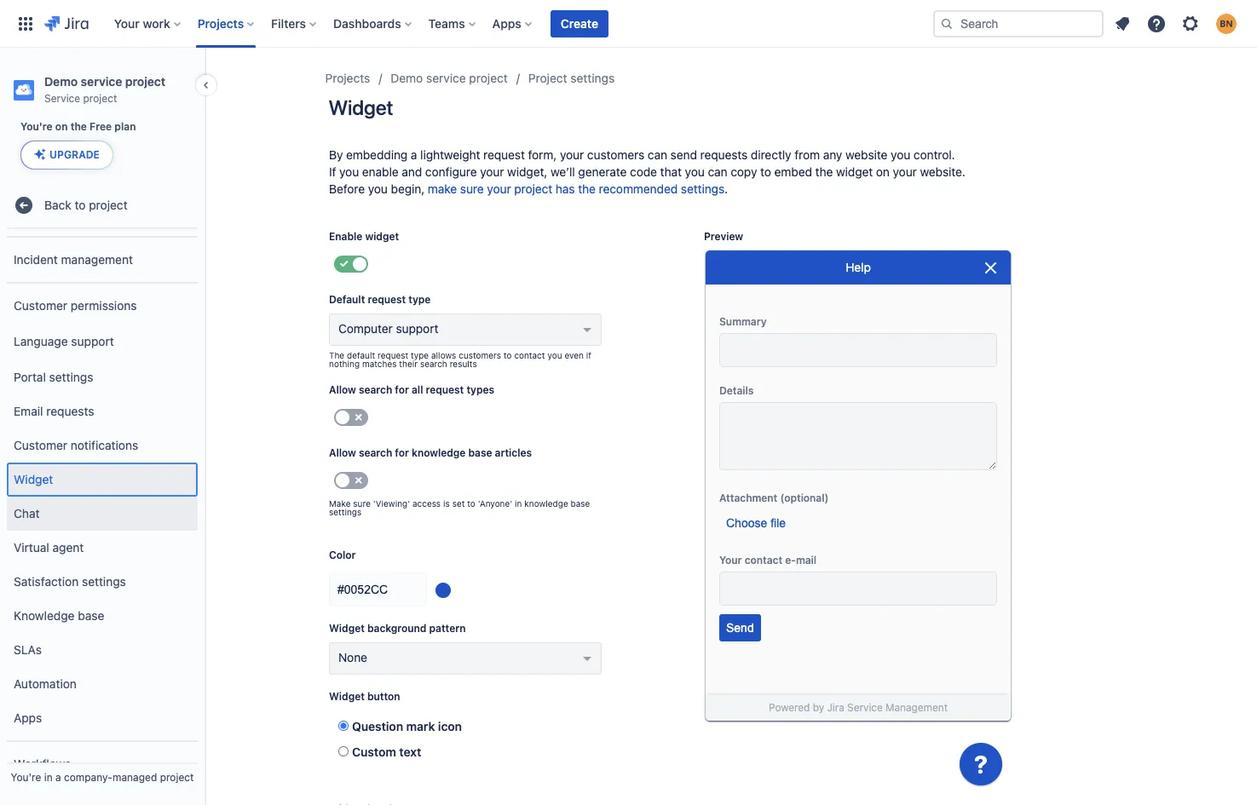 Task type: describe. For each thing, give the bounding box(es) containing it.
filters
[[271, 16, 306, 30]]

portal settings
[[14, 370, 93, 384]]

knowledge
[[14, 608, 75, 623]]

service
[[44, 92, 80, 105]]

banner containing your work
[[0, 0, 1257, 48]]

a
[[55, 771, 61, 784]]

project
[[528, 71, 567, 85]]

apps for apps 'dropdown button'
[[492, 16, 522, 30]]

widget inside 'link'
[[14, 472, 53, 487]]

in
[[44, 771, 53, 784]]

back to project
[[44, 198, 128, 212]]

customer notifications link
[[7, 429, 198, 463]]

filters button
[[266, 10, 323, 37]]

project settings
[[528, 71, 615, 85]]

you're in a company-managed project
[[11, 771, 194, 784]]

email requests link
[[7, 395, 198, 429]]

portal
[[14, 370, 46, 384]]

on
[[55, 120, 68, 133]]

settings for portal settings
[[49, 370, 93, 384]]

incident
[[14, 252, 58, 267]]

automation
[[14, 677, 77, 691]]

back
[[44, 198, 71, 212]]

company-
[[64, 771, 113, 784]]

settings for project settings
[[571, 71, 615, 85]]

group containing customer permissions
[[7, 282, 198, 741]]

notifications
[[71, 438, 138, 452]]

virtual agent link
[[7, 531, 198, 565]]

demo service project link
[[391, 68, 508, 89]]

automation link
[[7, 668, 198, 702]]

demo service project
[[391, 71, 508, 85]]

apps link
[[7, 702, 198, 736]]

widget link
[[7, 463, 198, 497]]

email requests
[[14, 404, 94, 418]]

upgrade button
[[21, 142, 112, 169]]

project up free
[[83, 92, 117, 105]]

apps button
[[487, 10, 539, 37]]

project right managed
[[160, 771, 194, 784]]

create button
[[551, 10, 609, 37]]

help image
[[1147, 13, 1167, 34]]

demo service project service project
[[44, 74, 166, 105]]

1 group from the top
[[7, 85, 198, 236]]

your work
[[114, 16, 170, 30]]

customer permissions
[[14, 298, 137, 313]]

customer for customer permissions
[[14, 298, 67, 313]]

your profile and settings image
[[1216, 13, 1237, 34]]

plan
[[115, 120, 136, 133]]

create
[[561, 16, 598, 30]]

you're for you're in a company-managed project
[[11, 771, 41, 784]]

support
[[71, 334, 114, 348]]

upgrade
[[49, 148, 100, 161]]

language
[[14, 334, 68, 348]]

requests
[[46, 404, 94, 418]]

incident management link
[[7, 243, 198, 277]]

chat
[[14, 506, 40, 521]]

workflows
[[14, 757, 71, 771]]

demo for demo service project service project
[[44, 74, 78, 89]]

back to project link
[[7, 189, 198, 223]]

incident management
[[14, 252, 133, 267]]



Task type: locate. For each thing, give the bounding box(es) containing it.
Search field
[[933, 10, 1104, 37]]

customer
[[14, 298, 67, 313], [14, 438, 67, 452]]

group
[[7, 85, 198, 236], [7, 282, 198, 741]]

jira image
[[44, 13, 88, 34], [44, 13, 88, 34]]

customer permissions link
[[7, 289, 198, 323]]

service inside demo service project link
[[426, 71, 466, 85]]

0 vertical spatial projects
[[198, 16, 244, 30]]

projects link
[[325, 68, 370, 89]]

virtual agent
[[14, 540, 84, 555]]

1 horizontal spatial demo
[[391, 71, 423, 85]]

demo inside demo service project service project
[[44, 74, 78, 89]]

virtual
[[14, 540, 49, 555]]

email
[[14, 404, 43, 418]]

agent
[[53, 540, 84, 555]]

0 vertical spatial group
[[7, 85, 198, 236]]

you're for you're on the free plan
[[20, 120, 53, 133]]

demo up service
[[44, 74, 78, 89]]

search image
[[940, 17, 954, 30]]

settings for satisfaction settings
[[82, 574, 126, 589]]

1 horizontal spatial widget
[[329, 95, 393, 119]]

settings
[[571, 71, 615, 85], [49, 370, 93, 384], [82, 574, 126, 589]]

1 vertical spatial customer
[[14, 438, 67, 452]]

projects right work
[[198, 16, 244, 30]]

0 horizontal spatial demo
[[44, 74, 78, 89]]

1 vertical spatial settings
[[49, 370, 93, 384]]

satisfaction
[[14, 574, 79, 589]]

apps
[[492, 16, 522, 30], [14, 711, 42, 725]]

projects for projects link
[[325, 71, 370, 85]]

projects for projects dropdown button
[[198, 16, 244, 30]]

1 customer from the top
[[14, 298, 67, 313]]

customer notifications
[[14, 438, 138, 452]]

0 horizontal spatial projects
[[198, 16, 244, 30]]

you're left on
[[20, 120, 53, 133]]

to
[[75, 198, 86, 212]]

language support link
[[7, 323, 198, 361]]

service for demo service project service project
[[81, 74, 122, 89]]

free
[[90, 120, 112, 133]]

demo for demo service project
[[391, 71, 423, 85]]

projects
[[198, 16, 244, 30], [325, 71, 370, 85]]

apps down automation
[[14, 711, 42, 725]]

dashboards
[[333, 16, 401, 30]]

settings down virtual agent link
[[82, 574, 126, 589]]

customer down email
[[14, 438, 67, 452]]

project down primary element
[[469, 71, 508, 85]]

customer for customer notifications
[[14, 438, 67, 452]]

managed
[[113, 771, 157, 784]]

apps inside 'dropdown button'
[[492, 16, 522, 30]]

1 vertical spatial you're
[[11, 771, 41, 784]]

1 horizontal spatial projects
[[325, 71, 370, 85]]

knowledge base
[[14, 608, 104, 623]]

workflows link
[[7, 748, 198, 782]]

work
[[143, 16, 170, 30]]

project settings link
[[528, 68, 615, 89]]

projects down dashboards
[[325, 71, 370, 85]]

settings right project
[[571, 71, 615, 85]]

projects button
[[192, 10, 261, 37]]

base
[[78, 608, 104, 623]]

2 group from the top
[[7, 282, 198, 741]]

service up free
[[81, 74, 122, 89]]

service inside demo service project service project
[[81, 74, 122, 89]]

0 vertical spatial apps
[[492, 16, 522, 30]]

project for demo service project
[[469, 71, 508, 85]]

apps inside group
[[14, 711, 42, 725]]

0 vertical spatial widget
[[329, 95, 393, 119]]

settings up 'requests'
[[49, 370, 93, 384]]

1 vertical spatial apps
[[14, 711, 42, 725]]

language support
[[14, 334, 114, 348]]

demo
[[391, 71, 423, 85], [44, 74, 78, 89]]

1 horizontal spatial apps
[[492, 16, 522, 30]]

2 customer from the top
[[14, 438, 67, 452]]

apps right teams "popup button"
[[492, 16, 522, 30]]

0 vertical spatial you're
[[20, 120, 53, 133]]

your
[[114, 16, 140, 30]]

widget down projects link
[[329, 95, 393, 119]]

project for demo service project service project
[[125, 74, 166, 89]]

projects inside dropdown button
[[198, 16, 244, 30]]

apps for apps link
[[14, 711, 42, 725]]

knowledge base link
[[7, 599, 198, 634]]

project up "plan"
[[125, 74, 166, 89]]

chat link
[[7, 497, 198, 531]]

widget up chat
[[14, 472, 53, 487]]

you're on the free plan
[[20, 120, 136, 133]]

0 horizontal spatial apps
[[14, 711, 42, 725]]

permissions
[[71, 298, 137, 313]]

0 horizontal spatial widget
[[14, 472, 53, 487]]

dashboards button
[[328, 10, 418, 37]]

your work button
[[109, 10, 187, 37]]

project right the to
[[89, 198, 128, 212]]

0 horizontal spatial service
[[81, 74, 122, 89]]

primary element
[[10, 0, 933, 47]]

you're down workflows
[[11, 771, 41, 784]]

2 vertical spatial settings
[[82, 574, 126, 589]]

service down teams "popup button"
[[426, 71, 466, 85]]

teams button
[[423, 10, 482, 37]]

satisfaction settings link
[[7, 565, 198, 599]]

1 vertical spatial projects
[[325, 71, 370, 85]]

widget
[[329, 95, 393, 119], [14, 472, 53, 487]]

1 vertical spatial widget
[[14, 472, 53, 487]]

settings image
[[1181, 13, 1201, 34]]

teams
[[428, 16, 465, 30]]

0 vertical spatial settings
[[571, 71, 615, 85]]

project
[[469, 71, 508, 85], [125, 74, 166, 89], [83, 92, 117, 105], [89, 198, 128, 212], [160, 771, 194, 784]]

1 vertical spatial group
[[7, 282, 198, 741]]

satisfaction settings
[[14, 574, 126, 589]]

portal settings link
[[7, 361, 198, 395]]

project for back to project
[[89, 198, 128, 212]]

appswitcher icon image
[[15, 13, 36, 34]]

notifications image
[[1112, 13, 1133, 34]]

demo right projects link
[[391, 71, 423, 85]]

slas
[[14, 643, 42, 657]]

customer up language
[[14, 298, 67, 313]]

you're
[[20, 120, 53, 133], [11, 771, 41, 784]]

service for demo service project
[[426, 71, 466, 85]]

service
[[426, 71, 466, 85], [81, 74, 122, 89]]

the
[[71, 120, 87, 133]]

banner
[[0, 0, 1257, 48]]

management
[[61, 252, 133, 267]]

0 vertical spatial customer
[[14, 298, 67, 313]]

slas link
[[7, 634, 198, 668]]

1 horizontal spatial service
[[426, 71, 466, 85]]



Task type: vqa. For each thing, say whether or not it's contained in the screenshot.
'Customer' inside the CUSTOMER PERMISSIONS link
yes



